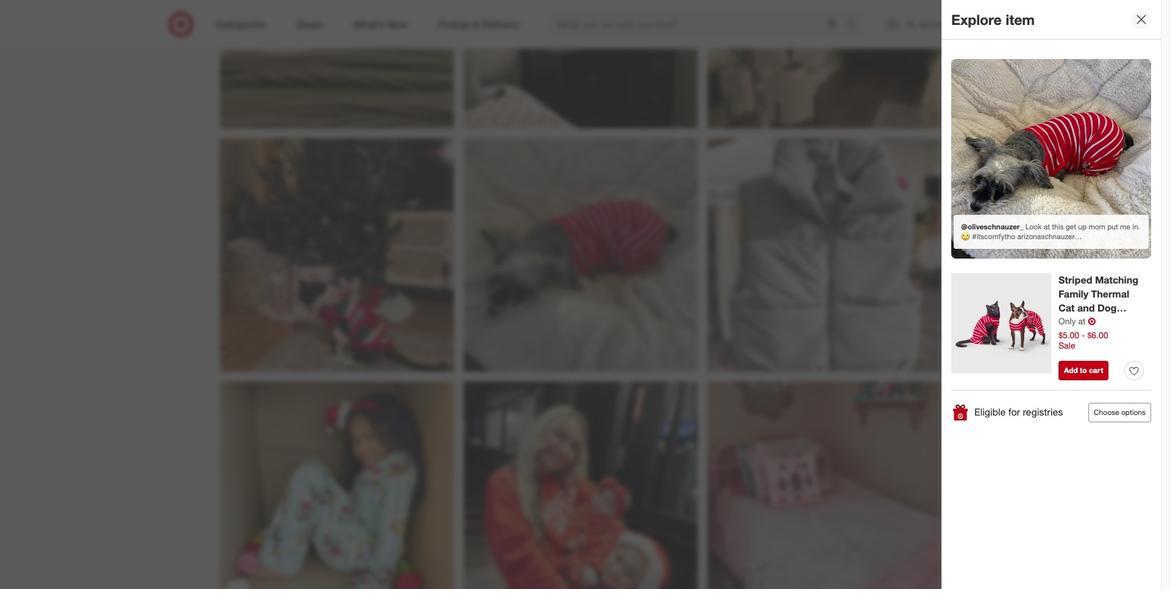 Task type: vqa. For each thing, say whether or not it's contained in the screenshot.
the Experiences
no



Task type: locate. For each thing, give the bounding box(es) containing it.
0 horizontal spatial -
[[1082, 330, 1085, 340]]

striped matching family thermal cat and dog pajamas - wondershop™ - white/red image
[[951, 274, 1051, 374]]

user image by @alexandhome image
[[220, 0, 454, 128], [463, 0, 697, 128], [707, 0, 941, 128]]

cat
[[1059, 302, 1075, 314]]

0 horizontal spatial at
[[1044, 222, 1050, 232]]

-
[[1101, 316, 1105, 328], [1125, 330, 1129, 342], [1082, 330, 1085, 340]]

- inside $5.00 - $6.00 sale
[[1082, 330, 1085, 340]]

- right the $6.00
[[1125, 330, 1129, 342]]

matching
[[1095, 274, 1138, 286]]

item
[[1006, 11, 1035, 28]]

user image by @oliveschnauzer_ image
[[951, 59, 1151, 259], [463, 138, 697, 372]]

user image by @thelegiitnikki image
[[463, 382, 697, 590]]

white/red
[[1059, 344, 1107, 356]]

at up arizonaschnauzer on the right top of the page
[[1044, 222, 1050, 232]]

1 vertical spatial at
[[1078, 316, 1086, 326]]

0 horizontal spatial user image by @alexandhome image
[[220, 0, 454, 128]]

registries
[[1023, 407, 1063, 419]]

to
[[1080, 366, 1087, 375]]

at for this
[[1044, 222, 1050, 232]]

0 vertical spatial at
[[1044, 222, 1050, 232]]

- right the ¬
[[1101, 316, 1105, 328]]

search button
[[841, 11, 870, 40]]

1 horizontal spatial user image by @oliveschnauzer_ image
[[951, 59, 1151, 259]]

1 user image by @alexandhome image from the left
[[220, 0, 454, 128]]

look
[[1026, 222, 1042, 232]]

2 horizontal spatial -
[[1125, 330, 1129, 342]]

striped matching family thermal cat and dog pajamas - wondershop™ - white/red link
[[1059, 274, 1144, 356]]

user image by @tiina.marie image
[[220, 382, 454, 590]]

$5.00
[[1059, 330, 1079, 340]]

at
[[1044, 222, 1050, 232], [1078, 316, 1086, 326]]

- down pajamas
[[1082, 330, 1085, 340]]

at inside look at this get up mom put me in. 🙄 #itscomfytho arizonaschnauzer #schnauzersofinstagram #minischnauzersofinstagram #miniatureschnauzer #schnauzerlove #dogstagram
[[1044, 222, 1050, 232]]

put
[[1107, 222, 1118, 232]]

What can we help you find? suggestions appear below search field
[[549, 11, 849, 38]]

3 user image by @alexandhome image from the left
[[707, 0, 941, 128]]

1 horizontal spatial at
[[1078, 316, 1086, 326]]

look at this get up mom put me in. 🙄 #itscomfytho arizonaschnauzer #schnauzersofinstagram #minischnauzersofinstagram #miniatureschnauzer #schnauzerlove #dogstagram
[[961, 222, 1140, 261]]

2 horizontal spatial user image by @alexandhome image
[[707, 0, 941, 128]]

1 horizontal spatial user image by @alexandhome image
[[463, 0, 697, 128]]

at left the ¬
[[1078, 316, 1086, 326]]

eligible
[[974, 407, 1006, 419]]

at inside the only at ¬
[[1078, 316, 1086, 326]]

up
[[1078, 222, 1087, 232]]

sale
[[1059, 341, 1075, 351]]

options
[[1121, 408, 1146, 417]]

and
[[1077, 302, 1095, 314]]

🙄
[[961, 232, 970, 241]]

user image by @oliveschnauzer_ image inside explore item dialog
[[951, 59, 1151, 259]]

choose options button
[[1088, 403, 1151, 423]]

explore item
[[951, 11, 1035, 28]]

#schnauzerlove
[[1031, 252, 1083, 261]]

in.
[[1132, 222, 1140, 232]]



Task type: describe. For each thing, give the bounding box(es) containing it.
get
[[1066, 222, 1076, 232]]

#schnauzersofinstagram
[[961, 242, 1041, 251]]

wondershop™
[[1059, 330, 1122, 342]]

at for ¬
[[1078, 316, 1086, 326]]

add to cart button
[[1059, 361, 1109, 381]]

user image by @myfarmflowerhome image
[[707, 382, 941, 590]]

striped matching family thermal cat and dog pajamas - wondershop™ - white/red
[[1059, 274, 1138, 356]]

search
[[841, 19, 870, 31]]

#miniatureschnauzer
[[961, 252, 1029, 261]]

user image by @the_witty_maven image
[[220, 138, 454, 372]]

pajamas
[[1059, 316, 1098, 328]]

$6.00
[[1087, 330, 1108, 340]]

#dogstagram
[[1085, 252, 1129, 261]]

#itscomfytho
[[972, 232, 1015, 241]]

#minischnauzersofinstagram
[[1043, 242, 1137, 251]]

eligible for registries
[[974, 407, 1063, 419]]

user image by @targetdealfinder image
[[707, 138, 941, 372]]

explore
[[951, 11, 1002, 28]]

add
[[1064, 366, 1078, 375]]

only
[[1059, 316, 1076, 326]]

1 horizontal spatial -
[[1101, 316, 1105, 328]]

dog
[[1098, 302, 1117, 314]]

0 horizontal spatial user image by @oliveschnauzer_ image
[[463, 138, 697, 372]]

@oliveschnauzer_
[[961, 222, 1024, 232]]

striped
[[1059, 274, 1092, 286]]

cart
[[1089, 366, 1103, 375]]

arizonaschnauzer
[[1017, 232, 1075, 241]]

add to cart
[[1064, 366, 1103, 375]]

me
[[1120, 222, 1130, 232]]

choose options
[[1094, 408, 1146, 417]]

family
[[1059, 288, 1088, 300]]

thermal
[[1091, 288, 1129, 300]]

mom
[[1089, 222, 1105, 232]]

explore item dialog
[[942, 0, 1170, 590]]

choose
[[1094, 408, 1119, 417]]

$5.00 - $6.00 sale
[[1059, 330, 1108, 351]]

only at ¬
[[1059, 315, 1096, 328]]

2 user image by @alexandhome image from the left
[[463, 0, 697, 128]]

¬
[[1088, 315, 1096, 328]]

for
[[1008, 407, 1020, 419]]

this
[[1052, 222, 1064, 232]]



